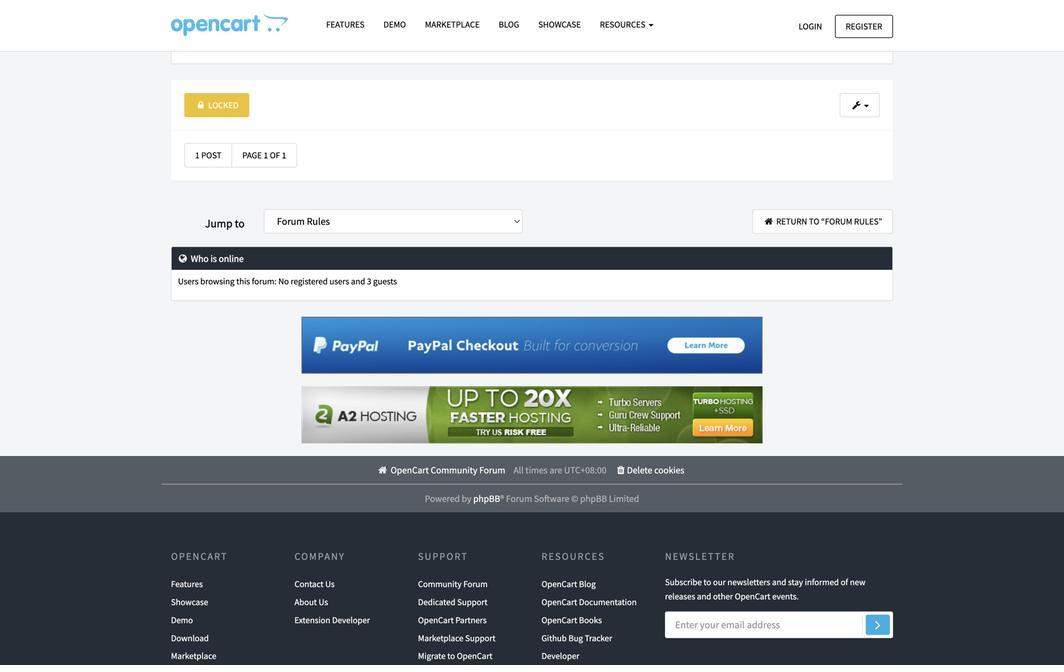 Task type: describe. For each thing, give the bounding box(es) containing it.
return to "forum rules" link
[[753, 210, 894, 234]]

opencart for opencart documentation
[[542, 597, 578, 608]]

Enter your email address text field
[[666, 612, 894, 639]]

1 vertical spatial and
[[773, 577, 787, 588]]

guests
[[373, 276, 397, 287]]

top image
[[867, 37, 881, 47]]

documentation
[[579, 597, 637, 608]]

cookies
[[655, 464, 685, 476]]

github bug tracker link
[[542, 630, 613, 648]]

other
[[714, 591, 734, 603]]

opencart for opencart books
[[542, 615, 578, 626]]

rules"
[[855, 216, 883, 227]]

community inside menu bar
[[431, 464, 478, 476]]

marketplace support
[[418, 633, 496, 644]]

opencart blog link
[[542, 576, 596, 594]]

3 1 from the left
[[282, 150, 286, 161]]

delete cookies link
[[615, 464, 685, 476]]

registered
[[291, 276, 328, 287]]

this
[[237, 276, 250, 287]]

about us link
[[295, 594, 328, 612]]

opencart for opencart partners
[[418, 615, 454, 626]]

migrate to opencart
[[418, 651, 493, 662]]

paypal payment gateway image
[[302, 317, 763, 374]]

delete cookies
[[628, 464, 685, 476]]

"forum
[[822, 216, 853, 227]]

0 vertical spatial blog
[[499, 19, 520, 30]]

online
[[219, 253, 244, 265]]

features for showcase
[[171, 579, 203, 590]]

dedicated support link
[[418, 594, 488, 612]]

post
[[201, 150, 222, 161]]

resources link
[[591, 13, 664, 36]]

©
[[572, 493, 579, 505]]

by
[[462, 493, 472, 505]]

1 inside button
[[195, 150, 200, 161]]

page 1 of 1
[[243, 150, 286, 161]]

marketplace for marketplace support
[[418, 633, 464, 644]]

marketplace for the topmost marketplace link
[[425, 19, 480, 30]]

subscribe
[[666, 577, 702, 588]]

0 vertical spatial resources
[[600, 19, 648, 30]]

0 horizontal spatial showcase link
[[171, 594, 208, 612]]

opencart documentation
[[542, 597, 637, 608]]

utc+08:00
[[565, 464, 607, 476]]

opencart community forum
[[389, 464, 506, 476]]

is
[[211, 253, 217, 265]]

books
[[579, 615, 602, 626]]

migrate
[[418, 651, 446, 662]]

to for jump
[[235, 217, 245, 231]]

menu bar inside footer
[[168, 456, 894, 484]]

who
[[191, 253, 209, 265]]

register link
[[836, 15, 894, 38]]

opencart documentation link
[[542, 594, 637, 612]]

releases
[[666, 591, 696, 603]]

opencart inside migrate to opencart link
[[457, 651, 493, 662]]

wrench image
[[851, 101, 863, 110]]

support for dedicated
[[458, 597, 488, 608]]

powered
[[425, 493, 460, 505]]

community forum link
[[418, 576, 488, 594]]

developer inside "link"
[[332, 615, 370, 626]]

blog link
[[490, 13, 529, 36]]

jump to
[[205, 217, 245, 231]]

browsing
[[200, 276, 235, 287]]

to for subscribe
[[704, 577, 712, 588]]

developer link
[[542, 648, 580, 666]]

features link for demo
[[317, 13, 374, 36]]

delete
[[628, 464, 653, 476]]

0 vertical spatial support
[[418, 550, 469, 563]]

angle right image
[[876, 618, 881, 633]]

users
[[178, 276, 199, 287]]

return
[[777, 216, 808, 227]]

extension developer
[[295, 615, 370, 626]]

footer containing opencart community forum
[[0, 456, 1065, 513]]

opencart for opencart
[[171, 550, 228, 563]]

locked link
[[184, 93, 250, 117]]

1 phpbb from the left
[[474, 493, 501, 505]]

login
[[799, 21, 823, 32]]

0 horizontal spatial showcase
[[171, 597, 208, 608]]

locked
[[207, 99, 239, 111]]

opencart community forum link
[[377, 464, 506, 476]]

1 vertical spatial resources
[[542, 550, 606, 563]]

github
[[542, 633, 567, 644]]

download
[[171, 633, 209, 644]]

jump
[[205, 217, 233, 231]]

community forum
[[418, 579, 488, 590]]

opencart blog
[[542, 579, 596, 590]]

register
[[846, 21, 883, 32]]

dedicated
[[418, 597, 456, 608]]

to for return
[[810, 216, 820, 227]]

contact us
[[295, 579, 335, 590]]

1 horizontal spatial developer
[[542, 651, 580, 662]]

1 horizontal spatial demo
[[384, 19, 406, 30]]

return to "forum rules"
[[775, 216, 883, 227]]

marketplace support link
[[418, 630, 496, 648]]

3
[[367, 276, 372, 287]]



Task type: locate. For each thing, give the bounding box(es) containing it.
marketplace left the blog link
[[425, 19, 480, 30]]

support for marketplace
[[466, 633, 496, 644]]

1 vertical spatial features
[[171, 579, 203, 590]]

features for demo
[[326, 19, 365, 30]]

1 horizontal spatial of
[[841, 577, 849, 588]]

1 vertical spatial developer
[[542, 651, 580, 662]]

extension
[[295, 615, 331, 626]]

menu bar
[[168, 456, 894, 484]]

0 horizontal spatial features
[[171, 579, 203, 590]]

to for migrate
[[448, 651, 455, 662]]

0 vertical spatial us
[[326, 579, 335, 590]]

demo link
[[374, 13, 416, 36], [171, 612, 193, 630]]

partners
[[456, 615, 487, 626]]

opencart books
[[542, 615, 602, 626]]

contact us link
[[295, 576, 335, 594]]

2 horizontal spatial 1
[[282, 150, 286, 161]]

1 vertical spatial us
[[319, 597, 328, 608]]

2 phpbb from the left
[[581, 493, 608, 505]]

our
[[714, 577, 726, 588]]

0 horizontal spatial demo link
[[171, 612, 193, 630]]

®
[[501, 493, 505, 505]]

opencart books link
[[542, 612, 602, 630]]

0 vertical spatial of
[[270, 150, 280, 161]]

2 1 from the left
[[264, 150, 268, 161]]

support inside dedicated support link
[[458, 597, 488, 608]]

are
[[550, 464, 563, 476]]

about
[[295, 597, 317, 608]]

support inside the marketplace support link
[[466, 633, 496, 644]]

developer down github
[[542, 651, 580, 662]]

0 vertical spatial demo link
[[374, 13, 416, 36]]

who is online
[[189, 253, 244, 265]]

opencart inside subscribe to our newsletters and stay informed of new releases and other opencart events.
[[735, 591, 771, 603]]

0 horizontal spatial marketplace link
[[171, 648, 217, 666]]

newsletters
[[728, 577, 771, 588]]

1 horizontal spatial marketplace link
[[416, 13, 490, 36]]

bug
[[569, 633, 584, 644]]

2 vertical spatial and
[[698, 591, 712, 603]]

1 post button
[[184, 143, 232, 168]]

0 vertical spatial forum
[[480, 464, 506, 476]]

showcase
[[539, 19, 581, 30], [171, 597, 208, 608]]

0 horizontal spatial blog
[[499, 19, 520, 30]]

company
[[295, 550, 345, 563]]

community up dedicated
[[418, 579, 462, 590]]

2 vertical spatial support
[[466, 633, 496, 644]]

demo
[[384, 19, 406, 30], [171, 615, 193, 626]]

phpbb right ©
[[581, 493, 608, 505]]

forum right ®
[[507, 493, 533, 505]]

1 1 from the left
[[195, 150, 200, 161]]

phpbb right by
[[474, 493, 501, 505]]

dedicated support
[[418, 597, 488, 608]]

0 horizontal spatial 1
[[195, 150, 200, 161]]

1 horizontal spatial showcase link
[[529, 13, 591, 36]]

and up events.
[[773, 577, 787, 588]]

1 horizontal spatial and
[[698, 591, 712, 603]]

opencart partners
[[418, 615, 487, 626]]

users
[[330, 276, 350, 287]]

forum left the all
[[480, 464, 506, 476]]

lock image
[[195, 101, 207, 110]]

phpbb link
[[474, 493, 501, 505]]

support down partners
[[466, 633, 496, 644]]

2 vertical spatial marketplace
[[171, 651, 217, 662]]

opencart inside opencart documentation link
[[542, 597, 578, 608]]

developer right extension
[[332, 615, 370, 626]]

download link
[[171, 630, 209, 648]]

features
[[326, 19, 365, 30], [171, 579, 203, 590]]

us right about
[[319, 597, 328, 608]]

1 vertical spatial blog
[[579, 579, 596, 590]]

0 horizontal spatial demo
[[171, 615, 193, 626]]

and left other
[[698, 591, 712, 603]]

us right the contact
[[326, 579, 335, 590]]

to inside subscribe to our newsletters and stay informed of new releases and other opencart events.
[[704, 577, 712, 588]]

opencart inside opencart blog link
[[542, 579, 578, 590]]

extension developer link
[[295, 612, 370, 630]]

forum up dedicated support
[[464, 579, 488, 590]]

1 post
[[195, 150, 222, 161]]

us
[[326, 579, 335, 590], [319, 597, 328, 608]]

opencart inside the opencart partners link
[[418, 615, 454, 626]]

home image
[[377, 466, 389, 475]]

and left 3
[[351, 276, 366, 287]]

community
[[431, 464, 478, 476], [418, 579, 462, 590]]

opencart for opencart community forum
[[391, 464, 429, 476]]

0 vertical spatial developer
[[332, 615, 370, 626]]

developer
[[332, 615, 370, 626], [542, 651, 580, 662]]

0 vertical spatial features link
[[317, 13, 374, 36]]

1 horizontal spatial features link
[[317, 13, 374, 36]]

0 horizontal spatial developer
[[332, 615, 370, 626]]

showcase up download
[[171, 597, 208, 608]]

support up partners
[[458, 597, 488, 608]]

support
[[418, 550, 469, 563], [458, 597, 488, 608], [466, 633, 496, 644]]

1 vertical spatial demo link
[[171, 612, 193, 630]]

globe image
[[177, 254, 189, 263]]

powered by phpbb ® forum software © phpbb limited
[[425, 493, 640, 505]]

1 horizontal spatial phpbb
[[581, 493, 608, 505]]

showcase link
[[529, 13, 591, 36], [171, 594, 208, 612]]

marketplace for bottom marketplace link
[[171, 651, 217, 662]]

to right jump
[[235, 217, 245, 231]]

1 vertical spatial showcase
[[171, 597, 208, 608]]

us for about us
[[319, 597, 328, 608]]

us for contact us
[[326, 579, 335, 590]]

all times are utc+08:00
[[514, 464, 607, 476]]

all
[[514, 464, 524, 476]]

support up community forum
[[418, 550, 469, 563]]

migrate to opencart link
[[418, 648, 493, 666]]

opencart inside opencart books link
[[542, 615, 578, 626]]

stay
[[789, 577, 804, 588]]

0 horizontal spatial phpbb
[[474, 493, 501, 505]]

tracker
[[585, 633, 613, 644]]

users browsing this forum: no registered users and 3 guests
[[178, 276, 397, 287]]

us inside contact us link
[[326, 579, 335, 590]]

us inside about us link
[[319, 597, 328, 608]]

opencart inside footer
[[391, 464, 429, 476]]

0 vertical spatial features
[[326, 19, 365, 30]]

1 vertical spatial of
[[841, 577, 849, 588]]

events.
[[773, 591, 800, 603]]

1 horizontal spatial 1
[[264, 150, 268, 161]]

a2 hosting image
[[302, 387, 763, 444]]

1 vertical spatial features link
[[171, 576, 203, 594]]

to down the marketplace support link
[[448, 651, 455, 662]]

0 horizontal spatial features link
[[171, 576, 203, 594]]

page
[[243, 150, 262, 161]]

1 vertical spatial demo
[[171, 615, 193, 626]]

1
[[195, 150, 200, 161], [264, 150, 268, 161], [282, 150, 286, 161]]

to left our
[[704, 577, 712, 588]]

marketplace down download link
[[171, 651, 217, 662]]

subscribe to our newsletters and stay informed of new releases and other opencart events.
[[666, 577, 866, 603]]

of left new at bottom right
[[841, 577, 849, 588]]

2 horizontal spatial and
[[773, 577, 787, 588]]

about us
[[295, 597, 328, 608]]

1 vertical spatial marketplace link
[[171, 648, 217, 666]]

home image
[[764, 217, 775, 226]]

phpbb
[[474, 493, 501, 505], [581, 493, 608, 505]]

menu bar containing opencart community forum
[[168, 456, 894, 484]]

0 vertical spatial showcase link
[[529, 13, 591, 36]]

community up powered
[[431, 464, 478, 476]]

contact
[[295, 579, 324, 590]]

0 vertical spatial and
[[351, 276, 366, 287]]

footer
[[0, 456, 1065, 513]]

to right return
[[810, 216, 820, 227]]

1 vertical spatial forum
[[507, 493, 533, 505]]

limited
[[609, 493, 640, 505]]

0 vertical spatial community
[[431, 464, 478, 476]]

newsletter
[[666, 550, 736, 563]]

no
[[279, 276, 289, 287]]

1 horizontal spatial blog
[[579, 579, 596, 590]]

of right the "page" at the top of the page
[[270, 150, 280, 161]]

1 vertical spatial community
[[418, 579, 462, 590]]

1 horizontal spatial features
[[326, 19, 365, 30]]

trash image
[[615, 466, 628, 475]]

1 horizontal spatial demo link
[[374, 13, 416, 36]]

forum:
[[252, 276, 277, 287]]

opencart for opencart blog
[[542, 579, 578, 590]]

0 vertical spatial showcase
[[539, 19, 581, 30]]

new
[[851, 577, 866, 588]]

opencart
[[391, 464, 429, 476], [171, 550, 228, 563], [542, 579, 578, 590], [735, 591, 771, 603], [542, 597, 578, 608], [418, 615, 454, 626], [542, 615, 578, 626], [457, 651, 493, 662]]

0 horizontal spatial of
[[270, 150, 280, 161]]

informed
[[806, 577, 840, 588]]

github bug tracker
[[542, 633, 613, 644]]

blog inside opencart blog link
[[579, 579, 596, 590]]

0 horizontal spatial and
[[351, 276, 366, 287]]

software
[[534, 493, 570, 505]]

0 vertical spatial demo
[[384, 19, 406, 30]]

0 vertical spatial marketplace
[[425, 19, 480, 30]]

times
[[526, 464, 548, 476]]

1 horizontal spatial showcase
[[539, 19, 581, 30]]

2 vertical spatial forum
[[464, 579, 488, 590]]

opencart partners link
[[418, 612, 487, 630]]

marketplace
[[425, 19, 480, 30], [418, 633, 464, 644], [171, 651, 217, 662]]

of
[[270, 150, 280, 161], [841, 577, 849, 588]]

of inside subscribe to our newsletters and stay informed of new releases and other opencart events.
[[841, 577, 849, 588]]

features link for showcase
[[171, 576, 203, 594]]

login link
[[789, 15, 834, 38]]

1 vertical spatial showcase link
[[171, 594, 208, 612]]

showcase right the blog link
[[539, 19, 581, 30]]

1 vertical spatial support
[[458, 597, 488, 608]]

0 vertical spatial marketplace link
[[416, 13, 490, 36]]

1 vertical spatial marketplace
[[418, 633, 464, 644]]

marketplace up migrate at the left of the page
[[418, 633, 464, 644]]

marketplace link
[[416, 13, 490, 36], [171, 648, 217, 666]]



Task type: vqa. For each thing, say whether or not it's contained in the screenshot.


